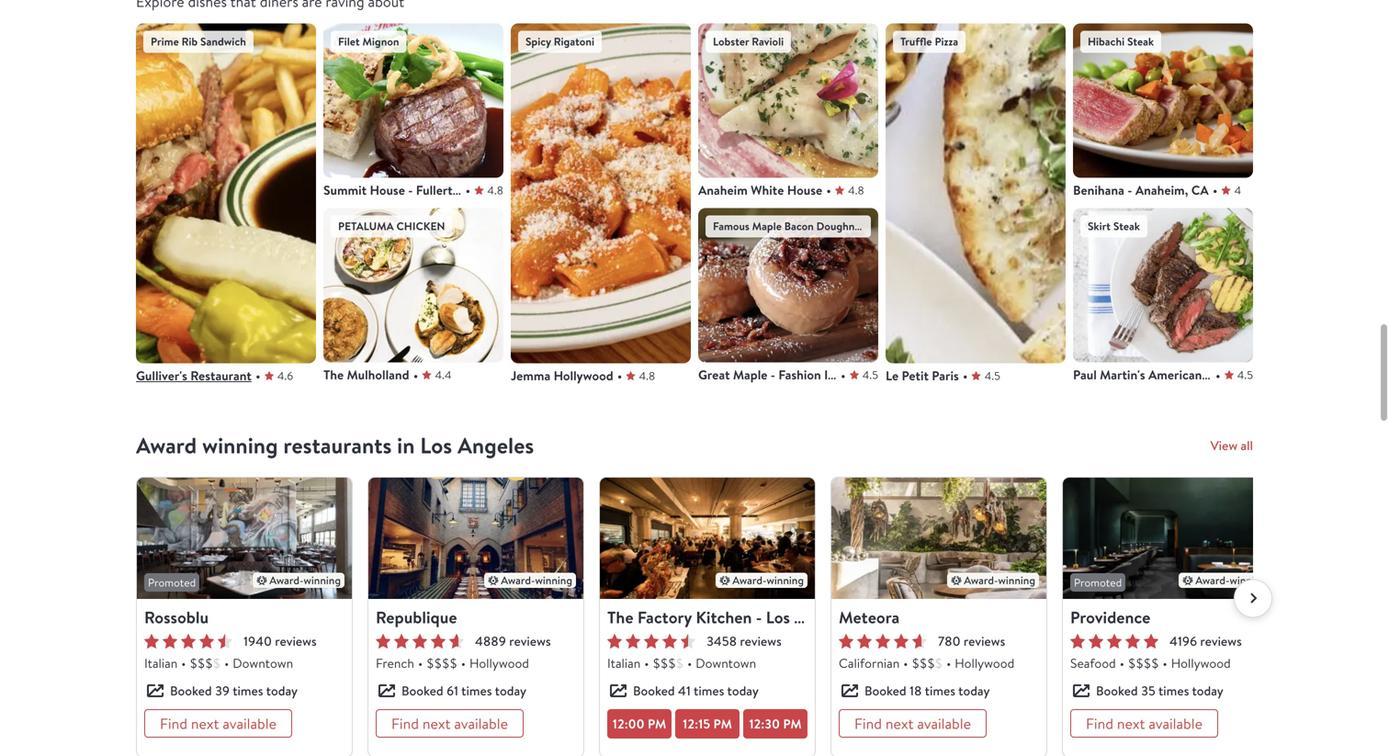 Task type: vqa. For each thing, say whether or not it's contained in the screenshot.


Task type: locate. For each thing, give the bounding box(es) containing it.
0 horizontal spatial los
[[420, 430, 452, 461]]

downtown down 3458
[[696, 655, 756, 672]]

3 $ from the left
[[935, 655, 943, 672]]

1 horizontal spatial pm
[[713, 715, 732, 733]]

0 horizontal spatial angeles
[[457, 430, 534, 461]]

times right 18
[[925, 682, 955, 700]]

4.8 left great
[[639, 368, 655, 383]]

- left the fullerton
[[408, 181, 413, 199]]

find next available button down 18
[[839, 709, 987, 738]]

2 horizontal spatial 4.8
[[848, 183, 864, 197]]

the for the mulholland
[[323, 366, 344, 384]]

maple
[[752, 219, 782, 234], [733, 366, 768, 384]]

2 horizontal spatial 4.5
[[1237, 368, 1253, 382]]

4889 reviews
[[475, 632, 551, 650]]

all
[[1241, 437, 1253, 454]]

1 4.6 stars image from the left
[[144, 634, 232, 649]]

0 horizontal spatial $$$$
[[426, 655, 457, 672]]

12:15
[[683, 715, 710, 733]]

12:30 pm
[[749, 715, 802, 733]]

times for rossoblu
[[233, 682, 263, 700]]

angeles
[[457, 430, 534, 461], [794, 606, 851, 629]]

3 times from the left
[[694, 682, 724, 700]]

martin's
[[1100, 366, 1145, 384]]

award-winning up 4889 reviews
[[501, 573, 572, 588]]

3 find from the left
[[854, 714, 882, 733]]

house
[[370, 181, 405, 199], [787, 181, 822, 199]]

0 horizontal spatial 4.8
[[487, 183, 503, 197]]

italian down 'rossoblu'
[[144, 655, 178, 672]]

$$$$ up 61
[[426, 655, 457, 672]]

find next available button down 61
[[376, 709, 524, 738]]

available down booked 61 times today
[[454, 714, 508, 733]]

paris
[[932, 367, 959, 384]]

4.5 right grill
[[1237, 368, 1253, 382]]

award-winning for meteora
[[964, 573, 1035, 588]]

4.5 for -
[[1237, 368, 1253, 382]]

1 vertical spatial angeles
[[794, 606, 851, 629]]

next
[[191, 714, 219, 733], [422, 714, 451, 733], [886, 714, 914, 733], [1117, 714, 1145, 733]]

award-winning
[[269, 573, 341, 588], [501, 573, 572, 588], [732, 573, 804, 588], [964, 573, 1035, 588], [1195, 573, 1267, 588]]

available for meteora
[[917, 714, 971, 733]]

hollywood down the 4196 reviews
[[1171, 655, 1231, 672]]

petaluma chicken image
[[323, 208, 503, 363]]

780 reviews
[[938, 632, 1005, 650]]

1 horizontal spatial $$$ $
[[653, 655, 684, 672]]

find down booked 39 times today
[[160, 714, 187, 733]]

next down 35
[[1117, 714, 1145, 733]]

available
[[223, 714, 277, 733], [454, 714, 508, 733], [917, 714, 971, 733], [1149, 714, 1203, 733]]

1 find next available from the left
[[160, 714, 277, 733]]

reviews right 780
[[964, 632, 1005, 650]]

award- for meteora
[[964, 573, 998, 588]]

pm right 12:30
[[783, 715, 802, 733]]

0 horizontal spatial italian
[[144, 655, 178, 672]]

2 horizontal spatial $
[[935, 655, 943, 672]]

booked 61 times today
[[401, 682, 526, 700]]

prime rib sandwich
[[151, 34, 246, 49]]

hollywood for providence
[[1171, 655, 1231, 672]]

1 award-winning from the left
[[269, 573, 341, 588]]

angeles up californian
[[794, 606, 851, 629]]

promoted up 'rossoblu'
[[148, 575, 196, 590]]

2 4.5 from the left
[[1237, 368, 1253, 382]]

award-winning up the 4196 reviews
[[1195, 573, 1267, 588]]

$$$ $ for the factory kitchen - los angeles
[[653, 655, 684, 672]]

2 award- from the left
[[501, 573, 535, 588]]

5 today from the left
[[1192, 682, 1224, 700]]

1 horizontal spatial $
[[676, 655, 684, 672]]

3 booked from the left
[[633, 682, 675, 700]]

3 4.5 from the left
[[985, 368, 1000, 383]]

pm inside 12:30 pm link
[[783, 715, 802, 733]]

2 next from the left
[[422, 714, 451, 733]]

booked left 39
[[170, 682, 212, 700]]

benihana
[[1073, 181, 1124, 199]]

reviews
[[275, 632, 317, 650], [509, 632, 551, 650], [740, 632, 782, 650], [964, 632, 1005, 650], [1200, 632, 1242, 650]]

4 next from the left
[[1117, 714, 1145, 733]]

4 find next available button from the left
[[1070, 709, 1218, 738]]

0 horizontal spatial 4.5
[[863, 368, 878, 382]]

steak
[[1127, 34, 1154, 49], [1113, 219, 1140, 234]]

4.4
[[435, 368, 452, 382]]

4.7 stars image up californian
[[839, 634, 927, 649]]

1 find from the left
[[160, 714, 187, 733]]

0 vertical spatial steak
[[1127, 34, 1154, 49]]

reviews right 3458
[[740, 632, 782, 650]]

find down seafood
[[1086, 714, 1114, 733]]

1 pm from the left
[[648, 715, 666, 733]]

$$$ $ up the "booked 18 times today"
[[912, 655, 943, 672]]

today up 12:30
[[727, 682, 759, 700]]

12:30
[[749, 715, 780, 733]]

times right 39
[[233, 682, 263, 700]]

pm for 12:30 pm
[[783, 715, 802, 733]]

1 downtown from the left
[[233, 655, 293, 672]]

booked 39 times today
[[170, 682, 298, 700]]

pm
[[648, 715, 666, 733], [713, 715, 732, 733], [783, 715, 802, 733]]

booked for rossoblu
[[170, 682, 212, 700]]

3 find next available button from the left
[[839, 709, 987, 738]]

4.6 stars image for rossoblu
[[144, 634, 232, 649]]

3 available from the left
[[917, 714, 971, 733]]

today
[[266, 682, 298, 700], [495, 682, 526, 700], [727, 682, 759, 700], [958, 682, 990, 700], [1192, 682, 1224, 700]]

1 horizontal spatial the
[[607, 606, 633, 629]]

2 downtown from the left
[[696, 655, 756, 672]]

• for summit house - fullerton
[[465, 180, 471, 200]]

$$$ up booked 39 times today
[[190, 655, 213, 672]]

3 award-winning from the left
[[732, 573, 804, 588]]

booked left 18
[[865, 682, 906, 700]]

0 horizontal spatial downtown
[[233, 655, 293, 672]]

$$$
[[190, 655, 213, 672], [653, 655, 676, 672], [912, 655, 935, 672]]

2 horizontal spatial pm
[[783, 715, 802, 733]]

find next available for providence
[[1086, 714, 1203, 733]]

3 $$$ $ from the left
[[912, 655, 943, 672]]

$$$$ for providence
[[1128, 655, 1159, 672]]

1 $$$$ from the left
[[426, 655, 457, 672]]

1 horizontal spatial 4.6 stars image
[[607, 634, 695, 649]]

find down californian
[[854, 714, 882, 733]]

winning up the 4196 reviews
[[1230, 573, 1267, 588]]

2 times from the left
[[461, 682, 492, 700]]

4 award- from the left
[[964, 573, 998, 588]]

0 horizontal spatial promoted
[[148, 575, 196, 590]]

steak right hibachi
[[1127, 34, 1154, 49]]

2 find from the left
[[391, 714, 419, 733]]

award- up 1940 reviews
[[269, 573, 304, 588]]

1 4.5 from the left
[[863, 368, 878, 382]]

find next available down 18
[[854, 714, 971, 733]]

4.8 for jemma hollywood
[[639, 368, 655, 383]]

1 $$$ $ from the left
[[190, 655, 221, 672]]

los
[[420, 430, 452, 461], [766, 606, 790, 629]]

1 next from the left
[[191, 714, 219, 733]]

find down french
[[391, 714, 419, 733]]

winning down restaurant
[[202, 430, 278, 461]]

0 horizontal spatial 4.6 stars image
[[144, 634, 232, 649]]

5 reviews from the left
[[1200, 632, 1242, 650]]

summit
[[323, 181, 367, 199]]

pm right 12:15
[[713, 715, 732, 733]]

available down the "booked 18 times today"
[[917, 714, 971, 733]]

paul martin's american grill - westlake village
[[1073, 366, 1332, 384]]

1 award- from the left
[[269, 573, 304, 588]]

0 horizontal spatial house
[[370, 181, 405, 199]]

1 horizontal spatial 4.8
[[639, 368, 655, 383]]

petit
[[902, 367, 929, 384]]

booked for the factory kitchen - los angeles
[[633, 682, 675, 700]]

award-winning for republique
[[501, 573, 572, 588]]

3 find next available from the left
[[854, 714, 971, 733]]

chicken
[[396, 219, 445, 234]]

find next available button for republique
[[376, 709, 524, 738]]

reviews right 4889
[[509, 632, 551, 650]]

2 today from the left
[[495, 682, 526, 700]]

4 booked from the left
[[865, 682, 906, 700]]

5 times from the left
[[1159, 682, 1189, 700]]

reviews for providence
[[1200, 632, 1242, 650]]

2 award-winning from the left
[[501, 573, 572, 588]]

$$$ $ up 41
[[653, 655, 684, 672]]

1 horizontal spatial promoted
[[1074, 575, 1122, 590]]

today down 1940 reviews
[[266, 682, 298, 700]]

2 $$$ from the left
[[653, 655, 676, 672]]

4.8 right the fullerton
[[487, 183, 503, 197]]

find next available down 39
[[160, 714, 277, 733]]

booked 18 times today
[[865, 682, 990, 700]]

award
[[136, 430, 197, 461]]

1 reviews from the left
[[275, 632, 317, 650]]

award-winning up 780 reviews
[[964, 573, 1035, 588]]

2 4.6 stars image from the left
[[607, 634, 695, 649]]

find next available button
[[144, 709, 292, 738], [376, 709, 524, 738], [839, 709, 987, 738], [1070, 709, 1218, 738]]

4.6 stars image
[[144, 634, 232, 649], [607, 634, 695, 649]]

4 today from the left
[[958, 682, 990, 700]]

$ down 780
[[935, 655, 943, 672]]

today down 4889 reviews
[[495, 682, 526, 700]]

pm inside 12:15 pm link
[[713, 715, 732, 733]]

35
[[1141, 682, 1156, 700]]

french
[[376, 655, 414, 672]]

2 reviews from the left
[[509, 632, 551, 650]]

next for meteora
[[886, 714, 914, 733]]

3 $$$ from the left
[[912, 655, 935, 672]]

next for rossoblu
[[191, 714, 219, 733]]

4.5 left le
[[863, 368, 878, 382]]

4196 reviews
[[1170, 632, 1242, 650]]

pm for 12:15 pm
[[713, 715, 732, 733]]

today down the 4196 reviews
[[1192, 682, 1224, 700]]

reviews for meteora
[[964, 632, 1005, 650]]

4 times from the left
[[925, 682, 955, 700]]

0 horizontal spatial pm
[[648, 715, 666, 733]]

4 find next available from the left
[[1086, 714, 1203, 733]]

downtown down the 1940
[[233, 655, 293, 672]]

4.7 stars image for meteora
[[839, 634, 927, 649]]

1 available from the left
[[223, 714, 277, 733]]

lobster ravioli
[[713, 34, 784, 49]]

next for republique
[[422, 714, 451, 733]]

booked left 41
[[633, 682, 675, 700]]

award- up 780 reviews
[[964, 573, 998, 588]]

$$$ $ up 39
[[190, 655, 221, 672]]

4.7 stars image down the republique
[[376, 634, 464, 649]]

find next available button down 35
[[1070, 709, 1218, 738]]

pm inside 12:00 pm link
[[648, 715, 666, 733]]

the factory kitchen - los angeles
[[607, 606, 851, 629]]

1 vertical spatial los
[[766, 606, 790, 629]]

1 vertical spatial the
[[607, 606, 633, 629]]

1 horizontal spatial 4.5
[[985, 368, 1000, 383]]

promoted
[[148, 575, 196, 590], [1074, 575, 1122, 590]]

-
[[408, 181, 413, 199], [1128, 181, 1132, 199], [771, 366, 775, 384], [1232, 366, 1237, 384], [756, 606, 762, 629]]

award- for republique
[[501, 573, 535, 588]]

3458
[[707, 632, 737, 650]]

2 $ from the left
[[676, 655, 684, 672]]

1 4.7 stars image from the left
[[376, 634, 464, 649]]

1 horizontal spatial $$$$
[[1128, 655, 1159, 672]]

1 $$$ from the left
[[190, 655, 213, 672]]

jemma
[[511, 367, 551, 384]]

2 pm from the left
[[713, 715, 732, 733]]

2 booked from the left
[[401, 682, 443, 700]]

1 horizontal spatial angeles
[[794, 606, 851, 629]]

available down booked 35 times today
[[1149, 714, 1203, 733]]

5 award-winning from the left
[[1195, 573, 1267, 588]]

3 award- from the left
[[732, 573, 767, 588]]

1 horizontal spatial 4.7 stars image
[[839, 634, 927, 649]]

promoted up providence
[[1074, 575, 1122, 590]]

0 vertical spatial maple
[[752, 219, 782, 234]]

next down 61
[[422, 714, 451, 733]]

italian for the factory kitchen - los angeles
[[607, 655, 641, 672]]

hollywood down 4889
[[469, 655, 529, 672]]

next down 18
[[886, 714, 914, 733]]

4 award-winning from the left
[[964, 573, 1035, 588]]

4889
[[475, 632, 506, 650]]

winning up 1940 reviews
[[304, 573, 341, 588]]

los up 3458 reviews
[[766, 606, 790, 629]]

prime rib sandwich image
[[136, 23, 316, 363]]

available for republique
[[454, 714, 508, 733]]

3 next from the left
[[886, 714, 914, 733]]

$ for meteora
[[935, 655, 943, 672]]

the left mulholland
[[323, 366, 344, 384]]

4.7 stars image
[[376, 634, 464, 649], [839, 634, 927, 649]]

californian
[[839, 655, 900, 672]]

next for providence
[[1117, 714, 1145, 733]]

1 horizontal spatial downtown
[[696, 655, 756, 672]]

• for benihana - anaheim, ca
[[1212, 180, 1218, 200]]

booked 41 times today
[[633, 682, 759, 700]]

3 reviews from the left
[[740, 632, 782, 650]]

5 booked from the left
[[1096, 682, 1138, 700]]

2 find next available button from the left
[[376, 709, 524, 738]]

0 horizontal spatial $$$
[[190, 655, 213, 672]]

1 horizontal spatial house
[[787, 181, 822, 199]]

$$$ $ for rossoblu
[[190, 655, 221, 672]]

2 promoted from the left
[[1074, 575, 1122, 590]]

1 promoted from the left
[[148, 575, 196, 590]]

1 horizontal spatial los
[[766, 606, 790, 629]]

los right in
[[420, 430, 452, 461]]

pm right '12:00'
[[648, 715, 666, 733]]

hollywood right jemma
[[554, 367, 613, 384]]

reviews right 4196
[[1200, 632, 1242, 650]]

great
[[698, 366, 730, 384]]

4 reviews from the left
[[964, 632, 1005, 650]]

1 today from the left
[[266, 682, 298, 700]]

0 horizontal spatial the
[[323, 366, 344, 384]]

italian up '12:00'
[[607, 655, 641, 672]]

angeles down jemma
[[457, 430, 534, 461]]

2 horizontal spatial $$$ $
[[912, 655, 943, 672]]

0 vertical spatial angeles
[[457, 430, 534, 461]]

seafood
[[1070, 655, 1116, 672]]

booked left 35
[[1096, 682, 1138, 700]]

39
[[215, 682, 230, 700]]

winning
[[202, 430, 278, 461], [304, 573, 341, 588], [535, 573, 572, 588], [767, 573, 804, 588], [998, 573, 1035, 588], [1230, 573, 1267, 588]]

truffle pizza image
[[886, 23, 1066, 363]]

1 times from the left
[[233, 682, 263, 700]]

1 horizontal spatial $$$
[[653, 655, 676, 672]]

0 horizontal spatial 4.7 stars image
[[376, 634, 464, 649]]

skirt steak image
[[1073, 208, 1253, 363]]

0 vertical spatial los
[[420, 430, 452, 461]]

4.5 right paris
[[985, 368, 1000, 383]]

truffle
[[900, 34, 932, 49]]

booked left 61
[[401, 682, 443, 700]]

today for republique
[[495, 682, 526, 700]]

4 find from the left
[[1086, 714, 1114, 733]]

reviews for republique
[[509, 632, 551, 650]]

2 horizontal spatial $$$
[[912, 655, 935, 672]]

• for anaheim white house
[[826, 180, 832, 200]]

promoted for providence
[[1074, 575, 1122, 590]]

anaheim
[[698, 181, 748, 199]]

3 today from the left
[[727, 682, 759, 700]]

2 $$$$ from the left
[[1128, 655, 1159, 672]]

anaheim white house
[[698, 181, 822, 199]]

hibachi steak
[[1088, 34, 1154, 49]]

find for providence
[[1086, 714, 1114, 733]]

18
[[910, 682, 922, 700]]

- left fashion
[[771, 366, 775, 384]]

4 available from the left
[[1149, 714, 1203, 733]]

a photo of rossoblu restaurant image
[[137, 478, 352, 599]]

4.6 stars image down 'rossoblu'
[[144, 634, 232, 649]]

times right 41
[[694, 682, 724, 700]]

lobster ravioli image
[[698, 23, 878, 178]]

booked 35 times today
[[1096, 682, 1224, 700]]

• for jemma hollywood
[[617, 366, 623, 385]]

3 pm from the left
[[783, 715, 802, 733]]

0 vertical spatial the
[[323, 366, 344, 384]]

$ up 39
[[213, 655, 221, 672]]

2 available from the left
[[454, 714, 508, 733]]

available down booked 39 times today
[[223, 714, 277, 733]]

reviews for the factory kitchen - los angeles
[[740, 632, 782, 650]]

award- up the 4196 reviews
[[1195, 573, 1230, 588]]

2 4.7 stars image from the left
[[839, 634, 927, 649]]

the left the factory
[[607, 606, 633, 629]]

steak right skirt at the top of the page
[[1113, 219, 1140, 234]]

find next available down 61
[[391, 714, 508, 733]]

today down 780 reviews
[[958, 682, 990, 700]]

times right 35
[[1159, 682, 1189, 700]]

1 italian from the left
[[144, 655, 178, 672]]

house up bacon
[[787, 181, 822, 199]]

0 horizontal spatial $
[[213, 655, 221, 672]]

$ for rossoblu
[[213, 655, 221, 672]]

maple right great
[[733, 366, 768, 384]]

downtown for the factory kitchen - los angeles
[[696, 655, 756, 672]]

times right 61
[[461, 682, 492, 700]]

times
[[233, 682, 263, 700], [461, 682, 492, 700], [694, 682, 724, 700], [925, 682, 955, 700], [1159, 682, 1189, 700]]

next down 39
[[191, 714, 219, 733]]

4.6 stars image down the factory
[[607, 634, 695, 649]]

$
[[213, 655, 221, 672], [676, 655, 684, 672], [935, 655, 943, 672]]

house up petaluma chicken
[[370, 181, 405, 199]]

jemma hollywood
[[511, 367, 613, 384]]

award- up 4889 reviews
[[501, 573, 535, 588]]

find
[[160, 714, 187, 733], [391, 714, 419, 733], [854, 714, 882, 733], [1086, 714, 1114, 733]]

4.8 for anaheim white house
[[848, 183, 864, 197]]

2 house from the left
[[787, 181, 822, 199]]

italian
[[144, 655, 178, 672], [607, 655, 641, 672]]

2 $$$ $ from the left
[[653, 655, 684, 672]]

the
[[323, 366, 344, 384], [607, 606, 633, 629]]

in
[[397, 430, 415, 461]]

find next available
[[160, 714, 277, 733], [391, 714, 508, 733], [854, 714, 971, 733], [1086, 714, 1203, 733]]

reviews right the 1940
[[275, 632, 317, 650]]

steak for martin's
[[1113, 219, 1140, 234]]

factory
[[637, 606, 692, 629]]

1 $ from the left
[[213, 655, 221, 672]]

4.8 for summit house - fullerton
[[487, 183, 503, 197]]

award- up the factory kitchen - los angeles
[[732, 573, 767, 588]]

1 booked from the left
[[170, 682, 212, 700]]

$$$ up the "booked 18 times today"
[[912, 655, 935, 672]]

12:15 pm link
[[675, 709, 740, 739]]

12:15 pm
[[683, 715, 732, 733]]

2 italian from the left
[[607, 655, 641, 672]]

white
[[751, 181, 784, 199]]

1 horizontal spatial italian
[[607, 655, 641, 672]]

american
[[1148, 366, 1202, 384]]

1 vertical spatial maple
[[733, 366, 768, 384]]

0 horizontal spatial $$$ $
[[190, 655, 221, 672]]

1 find next available button from the left
[[144, 709, 292, 738]]

award-winning up 1940 reviews
[[269, 573, 341, 588]]

$$$$ up 35
[[1128, 655, 1159, 672]]

1 vertical spatial steak
[[1113, 219, 1140, 234]]

2 find next available from the left
[[391, 714, 508, 733]]

4.8 up the "doughnuts"
[[848, 183, 864, 197]]



Task type: describe. For each thing, give the bounding box(es) containing it.
restaurants
[[283, 430, 392, 461]]

$$$$ for republique
[[426, 655, 457, 672]]

republique
[[376, 606, 457, 629]]

famous maple bacon doughnuts
[[713, 219, 870, 234]]

4.6
[[277, 368, 293, 383]]

times for republique
[[461, 682, 492, 700]]

skirt
[[1088, 219, 1111, 234]]

truffle pizza
[[900, 34, 958, 49]]

famous
[[713, 219, 750, 234]]

award-winning for the factory kitchen - los angeles
[[732, 573, 804, 588]]

ca
[[1191, 181, 1209, 199]]

rib
[[182, 34, 198, 49]]

4
[[1234, 183, 1241, 197]]

great maple - fashion island
[[698, 366, 857, 384]]

pm for 12:00 pm
[[648, 715, 666, 733]]

island
[[824, 366, 857, 384]]

12:00 pm
[[613, 715, 666, 733]]

available for providence
[[1149, 714, 1203, 733]]

maple for bacon
[[752, 219, 782, 234]]

winning up the factory kitchen - los angeles
[[767, 573, 804, 588]]

fullerton
[[416, 181, 467, 199]]

rigatoni
[[554, 34, 594, 49]]

sandwich
[[200, 34, 246, 49]]

petaluma chicken
[[338, 219, 445, 234]]

westlake
[[1240, 366, 1290, 384]]

view
[[1210, 437, 1238, 454]]

a photo of republique restaurant image
[[368, 478, 583, 599]]

1940
[[243, 632, 272, 650]]

4.9 stars image
[[1070, 634, 1159, 649]]

downtown for rossoblu
[[233, 655, 293, 672]]

famous maple bacon doughnuts image
[[698, 208, 878, 363]]

grill
[[1205, 366, 1229, 384]]

today for the factory kitchen - los angeles
[[727, 682, 759, 700]]

$$$ $ for meteora
[[912, 655, 943, 672]]

times for the factory kitchen - los angeles
[[694, 682, 724, 700]]

booked for providence
[[1096, 682, 1138, 700]]

gulliver's restaurant
[[136, 367, 252, 384]]

skirt steak
[[1088, 219, 1140, 234]]

doughnuts
[[816, 219, 870, 234]]

find for republique
[[391, 714, 419, 733]]

maple for -
[[733, 366, 768, 384]]

• for the mulholland
[[413, 365, 419, 384]]

today for rossoblu
[[266, 682, 298, 700]]

los for -
[[766, 606, 790, 629]]

anaheim,
[[1135, 181, 1188, 199]]

• for gulliver's restaurant
[[255, 366, 261, 385]]

gulliver's
[[136, 367, 187, 384]]

find for meteora
[[854, 714, 882, 733]]

le
[[886, 367, 899, 384]]

hibachi
[[1088, 34, 1125, 49]]

- right the benihana
[[1128, 181, 1132, 199]]

today for meteora
[[958, 682, 990, 700]]

angeles for award winning restaurants in los angeles
[[457, 430, 534, 461]]

view all link
[[1210, 436, 1253, 455]]

3458 reviews
[[707, 632, 782, 650]]

restaurant
[[190, 367, 252, 384]]

providence
[[1070, 606, 1151, 629]]

los for in
[[420, 430, 452, 461]]

the mulholland
[[323, 366, 409, 384]]

hollywood for meteora
[[955, 655, 1015, 672]]

find next available for rossoblu
[[160, 714, 277, 733]]

kitchen
[[696, 606, 752, 629]]

italian for rossoblu
[[144, 655, 178, 672]]

- right grill
[[1232, 366, 1237, 384]]

available for rossoblu
[[223, 714, 277, 733]]

find next available for republique
[[391, 714, 508, 733]]

view all
[[1210, 437, 1253, 454]]

$$$ for meteora
[[912, 655, 935, 672]]

today for providence
[[1192, 682, 1224, 700]]

12:30 pm link
[[743, 709, 808, 739]]

booked for republique
[[401, 682, 443, 700]]

steak for -
[[1127, 34, 1154, 49]]

4.6 stars image for the factory kitchen - los angeles
[[607, 634, 695, 649]]

find next available button for meteora
[[839, 709, 987, 738]]

41
[[678, 682, 691, 700]]

winning up 4889 reviews
[[535, 573, 572, 588]]

rossoblu
[[144, 606, 209, 629]]

booked for meteora
[[865, 682, 906, 700]]

award winning restaurants in los angeles
[[136, 430, 534, 461]]

$$$ for the factory kitchen - los angeles
[[653, 655, 676, 672]]

5 award- from the left
[[1195, 573, 1230, 588]]

award- for the factory kitchen - los angeles
[[732, 573, 767, 588]]

bacon
[[784, 219, 814, 234]]

prime
[[151, 34, 179, 49]]

le petit paris
[[886, 367, 959, 384]]

• for le petit paris
[[963, 366, 968, 385]]

1 house from the left
[[370, 181, 405, 199]]

spicy rigatoni image
[[511, 23, 691, 363]]

times for meteora
[[925, 682, 955, 700]]

promoted for rossoblu
[[148, 575, 196, 590]]

filet mignon
[[338, 34, 399, 49]]

petaluma
[[338, 219, 394, 234]]

summit house - fullerton
[[323, 181, 467, 199]]

$ for the factory kitchen - los angeles
[[676, 655, 684, 672]]

the for the factory kitchen - los angeles
[[607, 606, 633, 629]]

find for rossoblu
[[160, 714, 187, 733]]

4.5 for island
[[863, 368, 878, 382]]

spicy
[[526, 34, 551, 49]]

ravioli
[[752, 34, 784, 49]]

pizza
[[935, 34, 958, 49]]

hibachi steak image
[[1073, 23, 1253, 178]]

find next available button for rossoblu
[[144, 709, 292, 738]]

12:00 pm link
[[607, 709, 672, 739]]

hollywood for republique
[[469, 655, 529, 672]]

61
[[447, 682, 458, 700]]

filet
[[338, 34, 360, 49]]

- up 3458 reviews
[[756, 606, 762, 629]]

find next available button for providence
[[1070, 709, 1218, 738]]

12:00
[[613, 715, 645, 733]]

780
[[938, 632, 961, 650]]

times for providence
[[1159, 682, 1189, 700]]

benihana - anaheim, ca
[[1073, 181, 1209, 199]]

mignon
[[362, 34, 399, 49]]

a photo of providence restaurant image
[[1063, 478, 1278, 599]]

$$$ for rossoblu
[[190, 655, 213, 672]]

fashion
[[779, 366, 821, 384]]

filet mignon image
[[323, 23, 503, 178]]

winning up 780 reviews
[[998, 573, 1035, 588]]

reviews for rossoblu
[[275, 632, 317, 650]]

meteora
[[839, 606, 900, 629]]

a photo of the factory kitchen - los angeles restaurant image
[[600, 478, 815, 599]]

4196
[[1170, 632, 1197, 650]]

find next available for meteora
[[854, 714, 971, 733]]

spicy rigatoni
[[526, 34, 594, 49]]

angeles for the factory kitchen - los angeles
[[794, 606, 851, 629]]

mulholland
[[347, 366, 409, 384]]

a photo of meteora restaurant image
[[831, 478, 1046, 599]]

• for paul martin's american grill - westlake village
[[1215, 365, 1221, 384]]

• for great maple - fashion island
[[840, 365, 846, 384]]

village
[[1293, 366, 1332, 384]]

4.7 stars image for republique
[[376, 634, 464, 649]]



